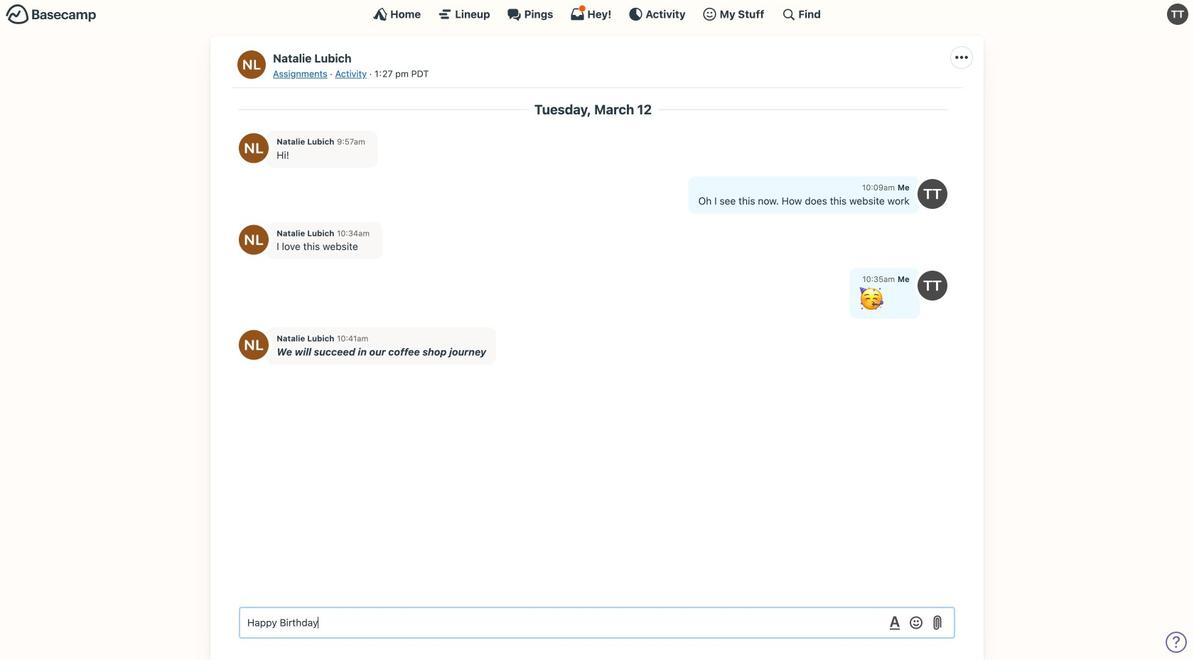 Task type: describe. For each thing, give the bounding box(es) containing it.
keyboard shortcut: ⌘ + / image
[[781, 7, 796, 21]]

natalie lubich image for 9:57am element
[[239, 133, 269, 163]]

10:09am element
[[862, 183, 895, 192]]

10:34am element
[[337, 228, 370, 238]]

0 horizontal spatial terry turtle image
[[918, 179, 947, 209]]

terry turtle image
[[918, 271, 947, 301]]

natalie lubich image for 10:34am element on the left top of the page
[[239, 225, 269, 255]]

10:41am element
[[337, 334, 368, 343]]



Task type: locate. For each thing, give the bounding box(es) containing it.
1 horizontal spatial terry turtle image
[[1167, 4, 1188, 25]]

0 vertical spatial terry turtle image
[[1167, 4, 1188, 25]]

1 natalie lubich image from the top
[[239, 133, 269, 163]]

None text field
[[239, 607, 955, 639]]

2 natalie lubich image from the top
[[239, 225, 269, 255]]

switch accounts image
[[6, 4, 97, 26]]

2 vertical spatial natalie lubich image
[[239, 330, 269, 360]]

10:35am element
[[862, 274, 895, 284]]

1 vertical spatial terry turtle image
[[918, 179, 947, 209]]

9:57am element
[[337, 137, 365, 146]]

0 vertical spatial natalie lubich image
[[239, 133, 269, 163]]

natalie lubich image
[[239, 133, 269, 163], [239, 225, 269, 255], [239, 330, 269, 360]]

terry turtle image
[[1167, 4, 1188, 25], [918, 179, 947, 209]]

1 vertical spatial natalie lubich image
[[239, 225, 269, 255]]

main element
[[0, 0, 1194, 28]]

natalie lubich image for '10:41am' element
[[239, 330, 269, 360]]

3 natalie lubich image from the top
[[239, 330, 269, 360]]

natalie lubich image
[[237, 50, 266, 79]]



Task type: vqa. For each thing, say whether or not it's contained in the screenshot.
Add Start/End Dates To A Project link
no



